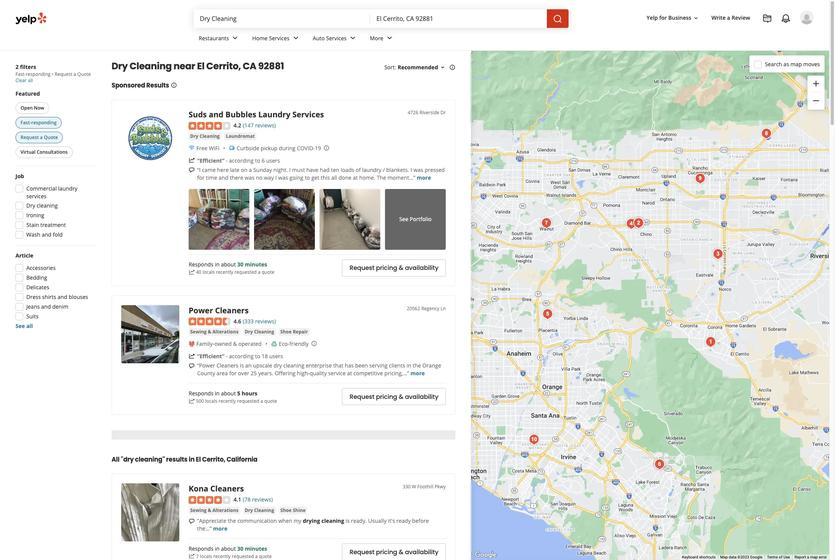 Task type: describe. For each thing, give the bounding box(es) containing it.
2 vertical spatial all
[[26, 322, 33, 330]]

4.6
[[234, 318, 241, 325]]

0 vertical spatial dry cleaning button
[[189, 132, 221, 140]]

quote for 40 locals recently requested a quote
[[262, 269, 274, 276]]

responds for 7
[[189, 545, 214, 552]]

30 for 7 locals recently requested a quote
[[237, 545, 243, 552]]

pricing for 500 locals recently requested a quote
[[376, 392, 397, 401]]

at inside "power cleaners is an upscale dry cleaning enterprise that has been serving clients in the orange county area for over 25 years. offering high-quality service at competitive pricing,…"
[[347, 370, 352, 377]]

a inside the write a review link
[[727, 14, 730, 21]]

500 locals recently requested a quote
[[196, 398, 277, 404]]

4.6 star rating image
[[189, 318, 231, 326]]

dry cleaning link for kona cleaners
[[243, 507, 276, 515]]

map for moves
[[791, 60, 802, 68]]

dry cleaning for power cleaners
[[245, 329, 274, 335]]

(333
[[243, 318, 254, 325]]

quote inside 2 filters fast-responding • request a quote clear all
[[77, 71, 91, 77]]

alterations for kona
[[213, 507, 239, 514]]

that
[[333, 362, 344, 369]]

requested for 7 locals recently requested a quote
[[232, 553, 254, 560]]

auto
[[313, 34, 325, 42]]

and up denim
[[58, 293, 67, 301]]

16 shipping v2 image
[[229, 145, 235, 151]]

there
[[230, 174, 243, 181]]

none field near
[[377, 14, 541, 23]]

bedding
[[26, 274, 47, 281]]

is inside "power cleaners is an upscale dry cleaning enterprise that has been serving clients in the orange county area for over 25 years. offering high-quality service at competitive pricing,…"
[[240, 362, 244, 369]]

yelp for business
[[647, 14, 692, 21]]

dry up ironing at the top of the page
[[26, 202, 35, 209]]

2 horizontal spatial i
[[411, 166, 412, 173]]

0 vertical spatial group
[[808, 76, 825, 110]]

"efficient" - according to 18 users
[[197, 353, 283, 360]]

reviews) for suds and bubbles laundry services
[[255, 122, 276, 129]]

none field "find"
[[200, 14, 364, 23]]

owned
[[215, 340, 232, 348]]

cleaners for kona
[[210, 484, 244, 494]]

business categories element
[[193, 28, 814, 50]]

perfect fit studio image
[[526, 432, 542, 447]]

cleaning down (333 reviews)
[[254, 329, 274, 335]]

0 horizontal spatial kona cleaners image
[[121, 484, 179, 542]]

laundry inside "i came here late on a sunday night. i must have had ten loads of laundry / blankets. i was pressed for time and there was no way i was going to get this all done at home. the moment…"
[[362, 166, 382, 173]]

sewing & alterations button for power
[[189, 328, 240, 336]]

request inside 2 filters fast-responding • request a quote clear all
[[55, 71, 72, 77]]

recently for 40
[[216, 269, 233, 276]]

hours
[[242, 390, 257, 397]]

4.1 link
[[234, 495, 241, 504]]

notifications image
[[781, 14, 791, 23]]

(147
[[243, 122, 254, 129]]

an
[[245, 362, 252, 369]]

2
[[15, 63, 19, 71]]

covid-
[[297, 144, 315, 152]]

recently for 7
[[213, 553, 231, 560]]

kona cleaners image
[[703, 334, 718, 350]]

330 w foothill pkwy
[[403, 484, 446, 490]]

power
[[189, 305, 213, 316]]

users for and
[[266, 157, 280, 164]]

services for home services
[[269, 34, 290, 42]]

filters
[[20, 63, 36, 71]]

google
[[750, 555, 763, 559]]

reviews) for kona cleaners
[[252, 496, 273, 503]]

cleaners for power
[[215, 305, 249, 316]]

"appreciate
[[197, 517, 226, 525]]

0 vertical spatial cleaning
[[37, 202, 58, 209]]

moves
[[804, 60, 820, 68]]

home.
[[359, 174, 375, 181]]

commercial
[[26, 185, 57, 192]]

about for 7
[[221, 545, 236, 552]]

see for see all
[[15, 322, 25, 330]]

laundry inside commercial laundry services
[[58, 185, 77, 192]]

fast- inside 'button'
[[21, 119, 31, 126]]

users for cleaners
[[269, 353, 283, 360]]

dry up 16 free wifi v2 image
[[190, 133, 198, 139]]

usually
[[368, 517, 387, 525]]

3 16 trending v2 image from the top
[[189, 353, 195, 360]]

about for 40
[[221, 261, 236, 268]]

services for auto services
[[326, 34, 347, 42]]

24 chevron down v2 image for more
[[385, 33, 394, 43]]

sewing & alterations link for kona
[[189, 507, 240, 515]]

keyboard shortcuts button
[[682, 555, 716, 560]]

shortcuts
[[699, 555, 716, 559]]

sewing & alterations for kona
[[190, 507, 239, 514]]

quote inside button
[[44, 134, 58, 141]]

area
[[217, 370, 228, 377]]

stain treatment
[[26, 221, 66, 229]]

in for 7 locals recently requested a quote
[[215, 545, 220, 552]]

request pricing & availability for 500 locals recently requested a quote
[[350, 392, 439, 401]]

shoe shine link
[[279, 507, 307, 515]]

40
[[196, 269, 201, 276]]

shoe for power cleaners
[[280, 329, 292, 335]]

Find text field
[[200, 14, 364, 23]]

curbside
[[237, 144, 259, 152]]

"efficient" for power
[[197, 353, 224, 360]]

dry down (333
[[245, 329, 253, 335]]

stain
[[26, 221, 39, 229]]

for inside "power cleaners is an upscale dry cleaning enterprise that has been serving clients in the orange county area for over 25 years. offering high-quality service at competitive pricing,…"
[[229, 370, 237, 377]]

in right results
[[189, 455, 195, 464]]

16 free wifi v2 image
[[189, 145, 195, 151]]

request for 500 locals recently requested a quote
[[350, 392, 375, 401]]

request for 7 locals recently requested a quote
[[350, 548, 375, 557]]

quality
[[310, 370, 327, 377]]

wash
[[26, 231, 40, 238]]

16 chevron down v2 image
[[693, 15, 699, 21]]

16 chevron down v2 image
[[440, 64, 446, 70]]

minutes for 40 locals recently requested a quote
[[245, 261, 267, 268]]

16 info v2 image
[[171, 82, 177, 88]]

zoom in image
[[812, 79, 821, 88]]

business
[[669, 14, 692, 21]]

dry
[[274, 362, 282, 369]]

search as map moves
[[765, 60, 820, 68]]

foothill
[[417, 484, 434, 490]]

(147 reviews)
[[243, 122, 276, 129]]

sewing for power
[[190, 329, 207, 335]]

for inside button
[[659, 14, 667, 21]]

1 vertical spatial of
[[779, 555, 783, 559]]

curbside pickup during covid-19
[[237, 144, 321, 152]]

16 eco friendly v2 image
[[271, 341, 277, 347]]

this
[[321, 174, 330, 181]]

offering
[[275, 370, 296, 377]]

0 vertical spatial cerrito,
[[206, 60, 241, 72]]

"power
[[197, 362, 215, 369]]

16 family owned v2 image
[[189, 341, 195, 347]]

dry up the sponsored
[[112, 60, 128, 72]]

cleaning up '"appreciate the communication when my drying cleaning'
[[254, 507, 274, 514]]

wifi
[[209, 144, 220, 152]]

"appreciate the communication when my drying cleaning
[[197, 517, 344, 525]]

for inside "i came here late on a sunday night. i must have had ten loads of laundry / blankets. i was pressed for time and there was no way i was going to get this all done at home. the moment…"
[[197, 174, 205, 181]]

service
[[328, 370, 346, 377]]

in for 500 locals recently requested a quote
[[215, 390, 220, 397]]

a inside 2 filters fast-responding • request a quote clear all
[[74, 71, 76, 77]]

all "dry cleaning" results in el cerrito, california
[[112, 455, 258, 464]]

cleaning down the 4.2 star rating image
[[200, 133, 220, 139]]

kona cleaners
[[189, 484, 244, 494]]

featured group
[[14, 90, 96, 160]]

1 horizontal spatial i
[[289, 166, 291, 173]]

blouses
[[69, 293, 88, 301]]

featured
[[15, 90, 40, 97]]

upscale
[[253, 362, 272, 369]]

and for fold
[[42, 231, 51, 238]]

have
[[306, 166, 319, 173]]

locals for 7
[[200, 553, 212, 560]]

here
[[217, 166, 229, 173]]

fast-responding
[[21, 119, 57, 126]]

during
[[279, 144, 296, 152]]

request pricing & availability for 40 locals recently requested a quote
[[350, 264, 439, 272]]

ironing
[[26, 212, 44, 219]]

responds for 500
[[189, 390, 214, 397]]

suds and bubbles laundry services link
[[189, 109, 324, 120]]

2 vertical spatial more
[[213, 525, 227, 532]]

write a review
[[712, 14, 750, 21]]

jeans and denim
[[26, 303, 68, 310]]

request a quote
[[21, 134, 58, 141]]

write
[[712, 14, 726, 21]]

serving
[[369, 362, 388, 369]]

blankets.
[[386, 166, 409, 173]]

locals for 500
[[205, 398, 217, 404]]

the inside "power cleaners is an upscale dry cleaning enterprise that has been serving clients in the orange county area for over 25 years. offering high-quality service at competitive pricing,…"
[[413, 362, 421, 369]]

to inside "i came here late on a sunday night. i must have had ten loads of laundry / blankets. i was pressed for time and there was no way i was going to get this all done at home. the moment…"
[[305, 174, 310, 181]]

on
[[241, 166, 248, 173]]

the dirty hamper image
[[693, 171, 708, 186]]

open now button
[[15, 102, 49, 114]]

responds in about 30 minutes for 7
[[189, 545, 267, 552]]

4.2 link
[[234, 121, 241, 129]]

16 speech v2 image
[[189, 363, 195, 369]]

suds
[[189, 109, 207, 120]]

dress shirts and blouses
[[26, 293, 88, 301]]

6
[[262, 157, 265, 164]]

lemon creek cleaners image
[[539, 215, 554, 231]]

group containing job
[[13, 172, 96, 241]]

all inside 2 filters fast-responding • request a quote clear all
[[28, 77, 33, 84]]

0 vertical spatial dry cleaning link
[[189, 132, 221, 140]]

must
[[292, 166, 305, 173]]

0 vertical spatial dry cleaning
[[190, 133, 220, 139]]

cleaning"
[[135, 455, 165, 464]]

0 horizontal spatial i
[[275, 174, 277, 181]]

cleaners for "power
[[217, 362, 239, 369]]

regency
[[421, 305, 439, 312]]

dr
[[441, 109, 446, 116]]

data
[[729, 555, 737, 559]]

came
[[202, 166, 216, 173]]

drying
[[303, 517, 320, 525]]

article
[[15, 252, 33, 259]]

responds for 40
[[189, 261, 214, 268]]



Task type: vqa. For each thing, say whether or not it's contained in the screenshot.
24 arrow right v2 "icon"
no



Task type: locate. For each thing, give the bounding box(es) containing it.
cleaners up area
[[217, 362, 239, 369]]

1 vertical spatial laundry
[[58, 185, 77, 192]]

16 trending v2 image left "40" on the top of the page
[[189, 269, 195, 275]]

24 chevron down v2 image inside more link
[[385, 33, 394, 43]]

cleaners up 4.1 link
[[210, 484, 244, 494]]

1 horizontal spatial none field
[[377, 14, 541, 23]]

w
[[412, 484, 416, 490]]

dry cleaning link for power cleaners
[[243, 328, 276, 336]]

was
[[414, 166, 423, 173], [245, 174, 255, 181], [278, 174, 288, 181]]

requested for 500 locals recently requested a quote
[[237, 398, 259, 404]]

more for power cleaners
[[411, 370, 425, 377]]

sewing & alterations button for kona
[[189, 507, 240, 515]]

1 horizontal spatial kona cleaners image
[[710, 246, 726, 262]]

1 availability from the top
[[405, 264, 439, 272]]

minutes up the 40 locals recently requested a quote on the top left of page
[[245, 261, 267, 268]]

1 pricing from the top
[[376, 264, 397, 272]]

recommended
[[398, 64, 438, 71]]

1 vertical spatial request pricing & availability
[[350, 392, 439, 401]]

request pricing & availability button for 500 locals recently requested a quote
[[342, 388, 446, 405]]

2 30 from the top
[[237, 545, 243, 552]]

projects image
[[763, 14, 772, 23]]

2 "efficient" from the top
[[197, 353, 224, 360]]

suits
[[26, 313, 39, 320]]

25
[[251, 370, 257, 377]]

in right clients
[[407, 362, 411, 369]]

2 responds from the top
[[189, 390, 214, 397]]

recommended button
[[398, 64, 446, 71]]

according
[[229, 157, 254, 164], [229, 353, 254, 360]]

1 about from the top
[[221, 261, 236, 268]]

1 vertical spatial cerrito,
[[202, 455, 225, 464]]

2 request pricing & availability from the top
[[350, 392, 439, 401]]

cleaning
[[37, 202, 58, 209], [283, 362, 304, 369], [322, 517, 344, 525]]

(333 reviews) link
[[243, 317, 276, 325]]

2 24 chevron down v2 image from the left
[[348, 33, 358, 43]]

1 sewing & alterations from the top
[[190, 329, 239, 335]]

availability for 500 locals recently requested a quote
[[405, 392, 439, 401]]

dry cleaning button down the 4.2 star rating image
[[189, 132, 221, 140]]

cleaners
[[215, 305, 249, 316], [217, 362, 239, 369], [210, 484, 244, 494]]

reviews) right (78
[[252, 496, 273, 503]]

sewing & alterations link for power
[[189, 328, 240, 336]]

to for and
[[255, 157, 260, 164]]

2 responds in about 30 minutes from the top
[[189, 545, 267, 552]]

cleaning right the drying on the left bottom of the page
[[322, 517, 344, 525]]

according for and
[[229, 157, 254, 164]]

all down the suits at left
[[26, 322, 33, 330]]

and for bubbles
[[209, 109, 223, 120]]

2 according from the top
[[229, 353, 254, 360]]

more link for power cleaners
[[411, 370, 425, 377]]

group containing article
[[13, 252, 96, 330]]

2 vertical spatial more link
[[213, 525, 227, 532]]

0 vertical spatial el
[[197, 60, 205, 72]]

sponsored results
[[112, 81, 169, 90]]

0 horizontal spatial was
[[245, 174, 255, 181]]

2 sewing & alterations button from the top
[[189, 507, 240, 515]]

el right results
[[196, 455, 201, 464]]

the right "appreciate at the left
[[228, 517, 236, 525]]

16 trending v2 image left 7
[[189, 553, 195, 560]]

more down pressed
[[417, 174, 431, 181]]

cleaners inside "power cleaners is an upscale dry cleaning enterprise that has been serving clients in the orange county area for over 25 years. offering high-quality service at competitive pricing,…"
[[217, 362, 239, 369]]

auto services link
[[307, 28, 364, 50]]

2 horizontal spatial cleaning
[[322, 517, 344, 525]]

responding up request a quote on the left top
[[31, 119, 57, 126]]

"i came here late on a sunday night. i must have had ten loads of laundry / blankets. i was pressed for time and there was no way i was going to get this all done at home. the moment…"
[[197, 166, 445, 181]]

cerrito, left california on the bottom of the page
[[202, 455, 225, 464]]

ready.
[[351, 517, 367, 525]]

2 availability from the top
[[405, 392, 439, 401]]

responds up 500
[[189, 390, 214, 397]]

dry down (78
[[245, 507, 253, 514]]

1 16 trending v2 image from the top
[[189, 157, 195, 164]]

quote up consultations
[[44, 134, 58, 141]]

dry cleaning for kona cleaners
[[245, 507, 274, 514]]

i right way
[[275, 174, 277, 181]]

free
[[196, 144, 208, 152]]

dry cleaning button down (333 reviews)
[[243, 328, 276, 336]]

group
[[808, 76, 825, 110], [13, 172, 96, 241], [13, 252, 96, 330]]

1 horizontal spatial the
[[413, 362, 421, 369]]

dry cleaning down (333 reviews)
[[245, 329, 274, 335]]

18
[[262, 353, 268, 360]]

92881
[[258, 60, 284, 72]]

1 horizontal spatial for
[[229, 370, 237, 377]]

3 request pricing & availability button from the top
[[342, 544, 446, 560]]

sewing & alterations down 4.6 star rating image
[[190, 329, 239, 335]]

reviews) down laundry
[[255, 122, 276, 129]]

map region
[[400, 33, 835, 560]]

1 vertical spatial dry cleaning link
[[243, 328, 276, 336]]

24 chevron down v2 image right auto services
[[348, 33, 358, 43]]

more link down orange
[[411, 370, 425, 377]]

cleaning up "offering" at the left of the page
[[283, 362, 304, 369]]

cerrito, left ca
[[206, 60, 241, 72]]

pricing for 7 locals recently requested a quote
[[376, 548, 397, 557]]

i
[[289, 166, 291, 173], [411, 166, 412, 173], [275, 174, 277, 181]]

2 minutes from the top
[[245, 545, 267, 552]]

2 vertical spatial group
[[13, 252, 96, 330]]

1 responds in about 30 minutes from the top
[[189, 261, 267, 268]]

virtual
[[21, 149, 35, 155]]

0 horizontal spatial cleaning
[[37, 202, 58, 209]]

for right yelp
[[659, 14, 667, 21]]

dry cleaning button for kona cleaners
[[243, 507, 276, 515]]

responding inside 'button'
[[31, 119, 57, 126]]

reviews) right (333
[[255, 318, 276, 325]]

about for 500
[[221, 390, 236, 397]]

1 30 from the top
[[237, 261, 243, 268]]

was down the night.
[[278, 174, 288, 181]]

a inside request a quote button
[[40, 134, 43, 141]]

alterations up owned
[[213, 329, 239, 335]]

availability
[[405, 264, 439, 272], [405, 392, 439, 401], [405, 548, 439, 557]]

request inside button
[[21, 134, 39, 141]]

24 chevron down v2 image inside home services link
[[291, 33, 300, 43]]

2 vertical spatial reviews)
[[252, 496, 273, 503]]

2 vertical spatial pricing
[[376, 548, 397, 557]]

2 about from the top
[[221, 390, 236, 397]]

0 vertical spatial according
[[229, 157, 254, 164]]

0 vertical spatial locals
[[203, 269, 215, 276]]

1 horizontal spatial services
[[292, 109, 324, 120]]

2 vertical spatial cleaners
[[210, 484, 244, 494]]

1 request pricing & availability button from the top
[[342, 259, 446, 276]]

24 chevron down v2 image
[[291, 33, 300, 43], [348, 33, 358, 43], [385, 33, 394, 43]]

- up here
[[226, 157, 228, 164]]

1 vertical spatial according
[[229, 353, 254, 360]]

5 16 trending v2 image from the top
[[189, 553, 195, 560]]

16 speech v2 image for "i came here late on a sunday night. i must have had ten loads of laundry / blankets. i was pressed for time and there was no way i was going to get this all done at home. the moment…"
[[189, 167, 195, 173]]

- for cleaners
[[226, 353, 228, 360]]

users up dry
[[269, 353, 283, 360]]

to for cleaners
[[255, 353, 260, 360]]

1 vertical spatial dry cleaning
[[245, 329, 274, 335]]

locals for 40
[[203, 269, 215, 276]]

dry cleaning link up 'communication' in the bottom of the page
[[243, 507, 276, 515]]

16 trending v2 image
[[189, 157, 195, 164], [189, 269, 195, 275], [189, 353, 195, 360], [189, 398, 195, 404], [189, 553, 195, 560]]

1 horizontal spatial laundry
[[362, 166, 382, 173]]

24 chevron down v2 image
[[231, 33, 240, 43]]

1 16 speech v2 image from the top
[[189, 167, 195, 173]]

2 pricing from the top
[[376, 392, 397, 401]]

2 horizontal spatial was
[[414, 166, 423, 173]]

report a map error
[[795, 555, 827, 559]]

courtesy cleaners image
[[540, 306, 555, 322]]

3 responds from the top
[[189, 545, 214, 552]]

about up 7 locals recently requested a quote
[[221, 545, 236, 552]]

enterprise
[[306, 362, 332, 369]]

3 about from the top
[[221, 545, 236, 552]]

yelp for business button
[[644, 11, 702, 25]]

shine
[[293, 507, 306, 514]]

1 vertical spatial requested
[[237, 398, 259, 404]]

request pricing & availability button for 7 locals recently requested a quote
[[342, 544, 446, 560]]

dry cleaning link down the 4.2 star rating image
[[189, 132, 221, 140]]

see for see portfolio
[[399, 215, 408, 223]]

1 vertical spatial at
[[347, 370, 352, 377]]

-
[[226, 157, 228, 164], [226, 353, 228, 360]]

pressed
[[425, 166, 445, 173]]

terms of use
[[767, 555, 790, 559]]

cleaning for "appreciate the communication when my drying cleaning
[[322, 517, 344, 525]]

all right clear
[[28, 77, 33, 84]]

1 sewing & alterations link from the top
[[189, 328, 240, 336]]

3 pricing from the top
[[376, 548, 397, 557]]

more down orange
[[411, 370, 425, 377]]

4.2
[[234, 122, 241, 129]]

0 horizontal spatial the
[[228, 517, 236, 525]]

sewing & alterations button down 4.6 star rating image
[[189, 328, 240, 336]]

according for cleaners
[[229, 353, 254, 360]]

report
[[795, 555, 806, 559]]

None field
[[200, 14, 364, 23], [377, 14, 541, 23]]

0 horizontal spatial laundry
[[58, 185, 77, 192]]

dry cleaning button for power cleaners
[[243, 328, 276, 336]]

1 vertical spatial fast-
[[21, 119, 31, 126]]

shirts
[[42, 293, 56, 301]]

3 availability from the top
[[405, 548, 439, 557]]

was left pressed
[[414, 166, 423, 173]]

2 sewing from the top
[[190, 507, 207, 514]]

1 vertical spatial sewing & alterations button
[[189, 507, 240, 515]]

1 vertical spatial about
[[221, 390, 236, 397]]

1 vertical spatial responds in about 30 minutes
[[189, 545, 267, 552]]

alterations for power
[[213, 329, 239, 335]]

1 horizontal spatial cleaning
[[283, 362, 304, 369]]

get
[[311, 174, 319, 181]]

loads
[[341, 166, 354, 173]]

use
[[784, 555, 790, 559]]

2 shoe from the top
[[280, 507, 292, 514]]

map for error
[[810, 555, 818, 559]]

16 trending v2 image for 500
[[189, 398, 195, 404]]

0 vertical spatial "efficient"
[[197, 157, 224, 164]]

2 vertical spatial for
[[229, 370, 237, 377]]

1 sewing & alterations button from the top
[[189, 328, 240, 336]]

i left must
[[289, 166, 291, 173]]

and down stain treatment
[[42, 231, 51, 238]]

0 horizontal spatial none field
[[200, 14, 364, 23]]

operated
[[238, 340, 262, 348]]

responds in about 30 minutes up 7 locals recently requested a quote
[[189, 545, 267, 552]]

1 vertical spatial for
[[197, 174, 205, 181]]

3 request pricing & availability from the top
[[350, 548, 439, 557]]

4 16 trending v2 image from the top
[[189, 398, 195, 404]]

about up the 40 locals recently requested a quote on the top left of page
[[221, 261, 236, 268]]

late
[[230, 166, 240, 173]]

high-
[[297, 370, 310, 377]]

1 vertical spatial alterations
[[213, 507, 239, 514]]

cleaning down commercial laundry services
[[37, 202, 58, 209]]

1 request pricing & availability from the top
[[350, 264, 439, 272]]

1 vertical spatial quote
[[264, 398, 277, 404]]

in up 7 locals recently requested a quote
[[215, 545, 220, 552]]

recently for 500
[[219, 398, 236, 404]]

shoe for kona cleaners
[[280, 507, 292, 514]]

in for 40 locals recently requested a quote
[[215, 261, 220, 268]]

dry cleaning link down (333 reviews)
[[243, 328, 276, 336]]

0 vertical spatial laundry
[[362, 166, 382, 173]]

0 vertical spatial sewing
[[190, 329, 207, 335]]

1 horizontal spatial quote
[[77, 71, 91, 77]]

2 horizontal spatial for
[[659, 14, 667, 21]]

0 vertical spatial -
[[226, 157, 228, 164]]

2 request pricing & availability button from the top
[[342, 388, 446, 405]]

laundry
[[362, 166, 382, 173], [58, 185, 77, 192]]

2 vertical spatial recently
[[213, 553, 231, 560]]

dry cleaning button up 'communication' in the bottom of the page
[[243, 507, 276, 515]]

1 vertical spatial is
[[346, 517, 350, 525]]

my
[[294, 517, 301, 525]]

24 chevron down v2 image inside auto services link
[[348, 33, 358, 43]]

16 trending v2 image for 7
[[189, 553, 195, 560]]

1 vertical spatial cleaning
[[283, 362, 304, 369]]

0 vertical spatial see
[[399, 215, 408, 223]]

1 horizontal spatial is
[[346, 517, 350, 525]]

1 horizontal spatial at
[[353, 174, 358, 181]]

0 vertical spatial pricing
[[376, 264, 397, 272]]

request pricing & availability button
[[342, 259, 446, 276], [342, 388, 446, 405], [342, 544, 446, 560]]

power cleaners
[[189, 305, 249, 316]]

google image
[[473, 550, 499, 560]]

and up the 4.2 star rating image
[[209, 109, 223, 120]]

0 horizontal spatial see
[[15, 322, 25, 330]]

"efficient" for suds
[[197, 157, 224, 164]]

responding
[[26, 71, 50, 77], [31, 119, 57, 126]]

info icon image
[[324, 145, 330, 151], [324, 145, 330, 151], [311, 341, 317, 347], [311, 341, 317, 347]]

requested for 40 locals recently requested a quote
[[235, 269, 257, 276]]

2 vertical spatial dry cleaning link
[[243, 507, 276, 515]]

16 trending v2 image left 500
[[189, 398, 195, 404]]

fast- inside 2 filters fast-responding • request a quote clear all
[[15, 71, 26, 77]]

2 vertical spatial availability
[[405, 548, 439, 557]]

more link for suds and bubbles laundry services
[[417, 174, 431, 181]]

24 chevron down v2 image for auto services
[[348, 33, 358, 43]]

services right home at the left top
[[269, 34, 290, 42]]

request for 40 locals recently requested a quote
[[350, 264, 375, 272]]

a
[[727, 14, 730, 21], [74, 71, 76, 77], [40, 134, 43, 141], [249, 166, 252, 173], [258, 269, 260, 276], [261, 398, 263, 404], [255, 553, 258, 560], [807, 555, 809, 559]]

sewing & alterations up "appreciate at the left
[[190, 507, 239, 514]]

suds and bubbles laundry services
[[189, 109, 324, 120]]

1 vertical spatial group
[[13, 172, 96, 241]]

16 trending v2 image for 40
[[189, 269, 195, 275]]

minutes for 7 locals recently requested a quote
[[245, 545, 267, 552]]

fast-responding button
[[15, 117, 62, 129]]

requested
[[235, 269, 257, 276], [237, 398, 259, 404], [232, 553, 254, 560]]

1 horizontal spatial map
[[810, 555, 818, 559]]

portfolio
[[410, 215, 432, 223]]

0 vertical spatial responds in about 30 minutes
[[189, 261, 267, 268]]

dry cleaning near el cerrito, ca 92881
[[112, 60, 284, 72]]

1 shoe from the top
[[280, 329, 292, 335]]

tyler b. image
[[800, 10, 814, 24]]

of inside "i came here late on a sunday night. i must have had ten loads of laundry / blankets. i was pressed for time and there was no way i was going to get this all done at home. the moment…"
[[356, 166, 361, 173]]

quote for 500 locals recently requested a quote
[[264, 398, 277, 404]]

1 horizontal spatial of
[[779, 555, 783, 559]]

330
[[403, 484, 411, 490]]

according up on
[[229, 157, 254, 164]]

sewing & alterations link down 4.6 star rating image
[[189, 328, 240, 336]]

"dry
[[121, 455, 134, 464]]

reviews) inside 'link'
[[255, 318, 276, 325]]

in down area
[[215, 390, 220, 397]]

communication
[[237, 517, 277, 525]]

0 vertical spatial request pricing & availability button
[[342, 259, 446, 276]]

all
[[112, 455, 120, 464]]

sort:
[[384, 64, 396, 71]]

0 horizontal spatial at
[[347, 370, 352, 377]]

"efficient" up came
[[197, 157, 224, 164]]

2 horizontal spatial 24 chevron down v2 image
[[385, 33, 394, 43]]

locals right 7
[[200, 553, 212, 560]]

california
[[227, 455, 258, 464]]

as
[[784, 60, 789, 68]]

1 vertical spatial see
[[15, 322, 25, 330]]

done
[[339, 174, 352, 181]]

pickup
[[261, 144, 278, 152]]

el right near
[[197, 60, 205, 72]]

1 vertical spatial cleaners
[[217, 362, 239, 369]]

1 vertical spatial -
[[226, 353, 228, 360]]

kona cleaners image
[[710, 246, 726, 262], [121, 484, 179, 542]]

falcon ridge cleaners & shirt laundry image
[[759, 126, 774, 141]]

ace quality cleaners image
[[624, 216, 639, 231]]

2 - from the top
[[226, 353, 228, 360]]

None search field
[[194, 9, 570, 28]]

- down family-owned & operated
[[226, 353, 228, 360]]

to
[[255, 157, 260, 164], [305, 174, 310, 181], [255, 353, 260, 360]]

30 up the 40 locals recently requested a quote on the top left of page
[[237, 261, 243, 268]]

16 info v2 image
[[449, 64, 456, 70]]

sewing & alterations button up "appreciate at the left
[[189, 507, 240, 515]]

and inside "i came here late on a sunday night. i must have had ten loads of laundry / blankets. i was pressed for time and there was no way i was going to get this all done at home. the moment…"
[[219, 174, 228, 181]]

to left get
[[305, 174, 310, 181]]

and for denim
[[41, 303, 51, 310]]

power cleaners image
[[121, 305, 179, 363]]

1 vertical spatial quote
[[44, 134, 58, 141]]

2 vertical spatial cleaning
[[322, 517, 344, 525]]

pricing for 40 locals recently requested a quote
[[376, 264, 397, 272]]

clear
[[15, 77, 27, 84]]

1 24 chevron down v2 image from the left
[[291, 33, 300, 43]]

zoom out image
[[812, 96, 821, 105]]

virtual consultations button
[[15, 146, 73, 158]]

more
[[417, 174, 431, 181], [411, 370, 425, 377], [213, 525, 227, 532]]

- for and
[[226, 157, 228, 164]]

0 horizontal spatial quote
[[44, 134, 58, 141]]

user actions element
[[641, 10, 825, 57]]

write a review link
[[709, 11, 754, 25]]

2 none field from the left
[[377, 14, 541, 23]]

0 vertical spatial availability
[[405, 264, 439, 272]]

(147 reviews) link
[[243, 121, 276, 129]]

suds and bubbles laundry services image
[[121, 109, 179, 167], [631, 215, 646, 231], [631, 215, 646, 231]]

0 horizontal spatial 24 chevron down v2 image
[[291, 33, 300, 43]]

1 minutes from the top
[[245, 261, 267, 268]]

responds in about 30 minutes for 40
[[189, 261, 267, 268]]

"efficient" up "power
[[197, 353, 224, 360]]

and down here
[[219, 174, 228, 181]]

for
[[659, 14, 667, 21], [197, 174, 205, 181], [229, 370, 237, 377]]

and
[[209, 109, 223, 120], [219, 174, 228, 181], [42, 231, 51, 238], [58, 293, 67, 301], [41, 303, 51, 310]]

0 vertical spatial users
[[266, 157, 280, 164]]

0 vertical spatial kona cleaners image
[[710, 246, 726, 262]]

0 vertical spatial at
[[353, 174, 358, 181]]

(333 reviews)
[[243, 318, 276, 325]]

16 speech v2 image
[[189, 167, 195, 173], [189, 518, 195, 525]]

to left 6
[[255, 157, 260, 164]]

cleaners up 4.6 link
[[215, 305, 249, 316]]

1 according from the top
[[229, 157, 254, 164]]

16 trending v2 image down 16 free wifi v2 image
[[189, 157, 195, 164]]

16 trending v2 image up 16 speech v2 icon
[[189, 353, 195, 360]]

reviews) inside "link"
[[252, 496, 273, 503]]

terms
[[767, 555, 778, 559]]

sewing & alterations for power
[[190, 329, 239, 335]]

shoe up eco-
[[280, 329, 292, 335]]

1 vertical spatial el
[[196, 455, 201, 464]]

1 vertical spatial map
[[810, 555, 818, 559]]

laundry right commercial
[[58, 185, 77, 192]]

1 alterations from the top
[[213, 329, 239, 335]]

1 - from the top
[[226, 157, 228, 164]]

according up an
[[229, 353, 254, 360]]

responds in about 30 minutes up the 40 locals recently requested a quote on the top left of page
[[189, 261, 267, 268]]

was down on
[[245, 174, 255, 181]]

1 vertical spatial recently
[[219, 398, 236, 404]]

30 for 40 locals recently requested a quote
[[237, 261, 243, 268]]

is
[[240, 362, 244, 369], [346, 517, 350, 525]]

all inside "i came here late on a sunday night. i must have had ten loads of laundry / blankets. i was pressed for time and there was no way i was going to get this all done at home. the moment…"
[[331, 174, 337, 181]]

0 vertical spatial shoe
[[280, 329, 292, 335]]

sewing & alterations link up "appreciate at the left
[[189, 507, 240, 515]]

alterations down 4.1
[[213, 507, 239, 514]]

0 vertical spatial responds
[[189, 261, 214, 268]]

&
[[399, 264, 403, 272], [208, 329, 211, 335], [233, 340, 237, 348], [399, 392, 403, 401], [208, 507, 211, 514], [399, 548, 403, 557]]

see portfolio link
[[385, 189, 446, 250]]

more for suds and bubbles laundry services
[[417, 174, 431, 181]]

home services
[[252, 34, 290, 42]]

0 vertical spatial cleaners
[[215, 305, 249, 316]]

map left error
[[810, 555, 818, 559]]

near
[[174, 60, 195, 72]]

more link down pressed
[[417, 174, 431, 181]]

it's
[[388, 517, 395, 525]]

0 horizontal spatial services
[[269, 34, 290, 42]]

2 vertical spatial about
[[221, 545, 236, 552]]

1 vertical spatial responds
[[189, 390, 214, 397]]

0 vertical spatial requested
[[235, 269, 257, 276]]

1 responds from the top
[[189, 261, 214, 268]]

3 24 chevron down v2 image from the left
[[385, 33, 394, 43]]

1 sewing from the top
[[190, 329, 207, 335]]

and down 'shirts'
[[41, 303, 51, 310]]

restaurants link
[[193, 28, 246, 50]]

1 "efficient" from the top
[[197, 157, 224, 164]]

reviews) for power cleaners
[[255, 318, 276, 325]]

sewing for kona
[[190, 507, 207, 514]]

power cleaners image
[[652, 457, 667, 472], [652, 457, 667, 472]]

0 vertical spatial sewing & alterations link
[[189, 328, 240, 336]]

years.
[[258, 370, 273, 377]]

family-owned & operated
[[196, 340, 262, 348]]

services
[[269, 34, 290, 42], [326, 34, 347, 42], [292, 109, 324, 120]]

1 vertical spatial reviews)
[[255, 318, 276, 325]]

more down "appreciate at the left
[[213, 525, 227, 532]]

services
[[26, 193, 46, 200]]

denim
[[52, 303, 68, 310]]

see inside group
[[15, 322, 25, 330]]

cleaning inside "power cleaners is an upscale dry cleaning enterprise that has been serving clients in the orange county area for over 25 years. offering high-quality service at competitive pricing,…"
[[283, 362, 304, 369]]

2 sewing & alterations link from the top
[[189, 507, 240, 515]]

laundromat
[[226, 133, 255, 139]]

night.
[[273, 166, 288, 173]]

0 vertical spatial quote
[[262, 269, 274, 276]]

a inside "i came here late on a sunday night. i must have had ten loads of laundry / blankets. i was pressed for time and there was no way i was going to get this all done at home. the moment…"
[[249, 166, 252, 173]]

4.1 star rating image
[[189, 496, 231, 504]]

minutes up 7 locals recently requested a quote
[[245, 545, 267, 552]]

2 16 trending v2 image from the top
[[189, 269, 195, 275]]

2 16 speech v2 image from the top
[[189, 518, 195, 525]]

keyboard
[[682, 555, 698, 559]]

cleaning up results
[[130, 60, 172, 72]]

is inside is ready. usually it's ready before the..."
[[346, 517, 350, 525]]

availability for 7 locals recently requested a quote
[[405, 548, 439, 557]]

request pricing & availability for 7 locals recently requested a quote
[[350, 548, 439, 557]]

4.2 star rating image
[[189, 122, 231, 130]]

16 speech v2 image left "appreciate at the left
[[189, 518, 195, 525]]

search image
[[553, 14, 563, 23]]

16 speech v2 image left "i
[[189, 167, 195, 173]]

availability for 40 locals recently requested a quote
[[405, 264, 439, 272]]

0 vertical spatial to
[[255, 157, 260, 164]]

laundromat link
[[224, 132, 256, 140]]

responding inside 2 filters fast-responding • request a quote clear all
[[26, 71, 50, 77]]

2 alterations from the top
[[213, 507, 239, 514]]

quote right •
[[77, 71, 91, 77]]

1 horizontal spatial was
[[278, 174, 288, 181]]

Near text field
[[377, 14, 541, 23]]

the..."
[[197, 525, 212, 532]]

shoe up when
[[280, 507, 292, 514]]

in up the 40 locals recently requested a quote on the top left of page
[[215, 261, 220, 268]]

in inside "power cleaners is an upscale dry cleaning enterprise that has been serving clients in the orange county area for over 25 years. offering high-quality service at competitive pricing,…"
[[407, 362, 411, 369]]

0 vertical spatial for
[[659, 14, 667, 21]]

quote for 7 locals recently requested a quote
[[259, 553, 272, 560]]

sewing down 4.1 star rating image on the left bottom
[[190, 507, 207, 514]]

2 sewing & alterations from the top
[[190, 507, 239, 514]]

map
[[720, 555, 728, 559]]

1 vertical spatial responding
[[31, 119, 57, 126]]

recently down the responds in about 5 hours
[[219, 398, 236, 404]]

fast- down open
[[21, 119, 31, 126]]

0 vertical spatial reviews)
[[255, 122, 276, 129]]

24 chevron down v2 image for home services
[[291, 33, 300, 43]]

request pricing & availability button for 40 locals recently requested a quote
[[342, 259, 446, 276]]

responds
[[189, 261, 214, 268], [189, 390, 214, 397], [189, 545, 214, 552]]

at inside "i came here late on a sunday night. i must have had ten loads of laundry / blankets. i was pressed for time and there was no way i was going to get this all done at home. the moment…"
[[353, 174, 358, 181]]

1 none field from the left
[[200, 14, 364, 23]]

recently right 7
[[213, 553, 231, 560]]

locals right "40" on the top of the page
[[203, 269, 215, 276]]

has
[[345, 362, 354, 369]]

2 vertical spatial to
[[255, 353, 260, 360]]

16 speech v2 image for "appreciate the communication when my
[[189, 518, 195, 525]]

1 vertical spatial "efficient"
[[197, 353, 224, 360]]

cleaning for "power cleaners is an upscale dry cleaning enterprise that has been serving clients in the orange county area for over 25 years. offering high-quality service at competitive pricing,…"
[[283, 362, 304, 369]]

when
[[278, 517, 292, 525]]

responds up "40" on the top of the page
[[189, 261, 214, 268]]



